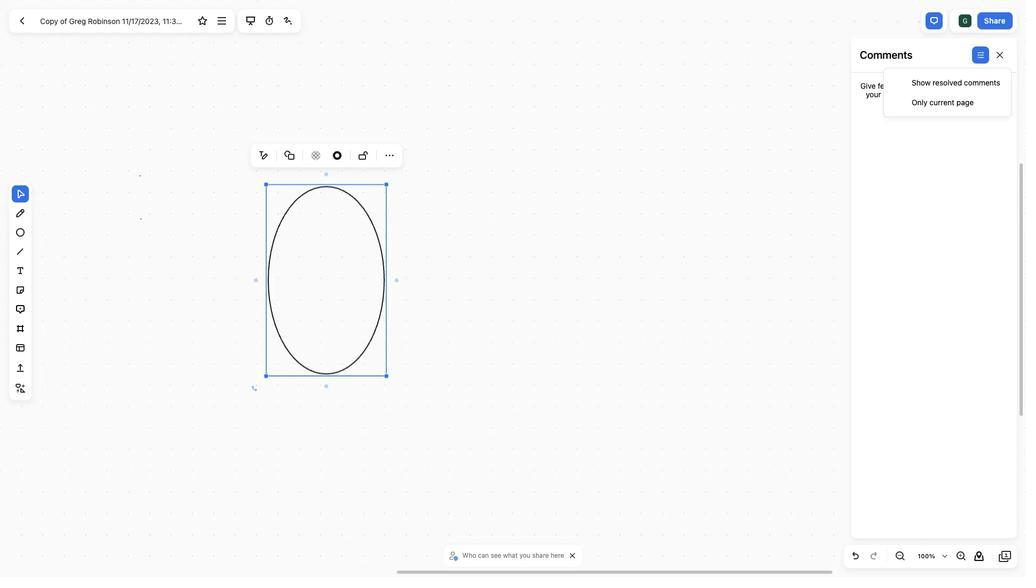 Task type: vqa. For each thing, say whether or not it's contained in the screenshot.
Only current page
yes



Task type: locate. For each thing, give the bounding box(es) containing it.
Document name text field
[[32, 12, 193, 29]]

share button
[[978, 12, 1013, 29]]

laser image
[[282, 14, 295, 27]]

only current page
[[912, 98, 974, 107]]

page
[[957, 98, 974, 107]]

or
[[961, 81, 968, 90]]

lock element
[[355, 147, 372, 164]]

feedback,
[[878, 81, 912, 90]]

shape element
[[281, 147, 298, 164]]

text format element
[[255, 147, 272, 164]]

timer image
[[263, 14, 276, 27]]

see
[[491, 552, 502, 560]]

present image
[[244, 14, 257, 27]]

only
[[912, 98, 928, 107]]

share
[[533, 552, 549, 560]]

text format image
[[257, 149, 270, 162]]

share
[[985, 16, 1006, 25]]

a right peers
[[905, 90, 909, 99]]

comments
[[965, 78, 1001, 87]]

star this whiteboard image
[[196, 14, 209, 27]]

a
[[935, 81, 939, 90], [905, 90, 909, 99]]

shoutout
[[911, 90, 942, 99]]

resolved
[[933, 78, 963, 87]]

make
[[914, 81, 933, 90]]

zoom out image
[[894, 550, 907, 563]]

upload pdfs and images image
[[14, 362, 27, 375]]

0 horizontal spatial a
[[905, 90, 909, 99]]

a left note,
[[935, 81, 939, 90]]

dashboard image
[[16, 14, 28, 27]]

who
[[463, 552, 476, 560]]

100
[[918, 553, 930, 560]]

more element
[[381, 147, 398, 164]]

more tools image
[[14, 382, 27, 395]]

comment panel image
[[928, 14, 941, 27]]

menu
[[253, 145, 401, 166]]

give
[[994, 81, 1008, 90]]

peers
[[884, 90, 903, 99]]

templates image
[[14, 342, 27, 355]]



Task type: describe. For each thing, give the bounding box(es) containing it.
give
[[861, 81, 876, 90]]

what
[[503, 552, 518, 560]]

lock image
[[357, 149, 370, 162]]

using
[[944, 90, 963, 99]]

pages image
[[999, 550, 1012, 563]]

more image
[[383, 149, 396, 162]]

zoom in image
[[955, 550, 968, 563]]

%
[[930, 553, 936, 560]]

100 %
[[918, 553, 936, 560]]

show
[[912, 78, 931, 87]]

filter menu for comments image
[[975, 49, 988, 61]]

1 horizontal spatial a
[[935, 81, 939, 90]]

shape image
[[283, 149, 296, 162]]

undo image
[[850, 550, 863, 563]]

current
[[930, 98, 955, 107]]

more options image
[[215, 14, 228, 27]]

comments
[[860, 49, 913, 61]]

show resolved comments
[[912, 78, 1001, 87]]

can
[[478, 552, 489, 560]]

give feedback, make a note, or simply give your peers a shoutout using comments!
[[861, 81, 1008, 99]]

you
[[520, 552, 531, 560]]

fill image
[[310, 148, 322, 163]]

who can see what you share here
[[463, 552, 565, 560]]

note,
[[941, 81, 959, 90]]

your
[[866, 90, 882, 99]]

here
[[551, 552, 565, 560]]

who can see what you share here button
[[448, 548, 567, 564]]

comments!
[[965, 90, 1003, 99]]

simply
[[970, 81, 992, 90]]

mini map image
[[973, 550, 986, 563]]



